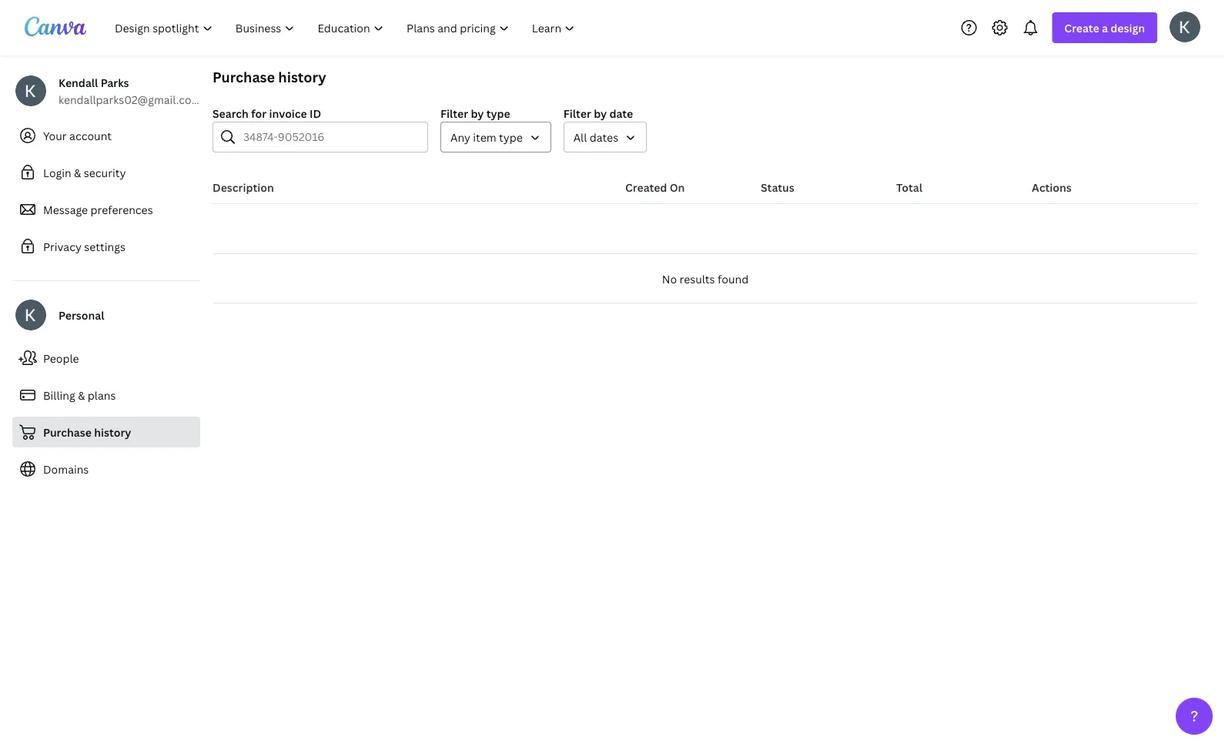 Task type: describe. For each thing, give the bounding box(es) containing it.
kendall parks kendallparks02@gmail.com
[[59, 75, 201, 107]]

security
[[84, 165, 126, 180]]

on
[[670, 180, 685, 195]]

& for login
[[74, 165, 81, 180]]

total
[[897, 180, 923, 195]]

description
[[213, 180, 274, 195]]

created on
[[626, 180, 685, 195]]

for
[[251, 106, 267, 121]]

any
[[451, 130, 471, 144]]

All dates button
[[564, 122, 647, 153]]

search for invoice id
[[213, 106, 321, 121]]

type for filter by type
[[487, 106, 511, 121]]

people
[[43, 351, 79, 366]]

1 horizontal spatial history
[[278, 67, 326, 86]]

your account
[[43, 128, 112, 143]]

a
[[1103, 20, 1109, 35]]

message
[[43, 202, 88, 217]]

login & security
[[43, 165, 126, 180]]

your account link
[[12, 120, 200, 151]]

1 vertical spatial history
[[94, 425, 131, 440]]

domains
[[43, 462, 89, 477]]

create a design
[[1065, 20, 1146, 35]]

people link
[[12, 343, 200, 374]]

results
[[680, 272, 715, 286]]

0 horizontal spatial purchase
[[43, 425, 92, 440]]

Any item type button
[[441, 122, 551, 153]]

domains link
[[12, 454, 200, 485]]

message preferences link
[[12, 194, 200, 225]]

create a design button
[[1053, 12, 1158, 43]]

kendall parks image
[[1170, 11, 1201, 42]]

found
[[718, 272, 749, 286]]

all
[[574, 130, 587, 144]]

design
[[1111, 20, 1146, 35]]

no results found
[[662, 272, 749, 286]]

create
[[1065, 20, 1100, 35]]

preferences
[[91, 202, 153, 217]]



Task type: locate. For each thing, give the bounding box(es) containing it.
history up 'id' on the left top
[[278, 67, 326, 86]]

0 horizontal spatial by
[[471, 106, 484, 121]]

item
[[473, 130, 497, 144]]

0 horizontal spatial purchase history
[[43, 425, 131, 440]]

1 by from the left
[[471, 106, 484, 121]]

billing
[[43, 388, 75, 403]]

all dates
[[574, 130, 619, 144]]

by up item
[[471, 106, 484, 121]]

type for any item type
[[499, 130, 523, 144]]

actions
[[1032, 180, 1072, 195]]

Search for invoice ID text field
[[243, 122, 418, 152]]

by for date
[[594, 106, 607, 121]]

message preferences
[[43, 202, 153, 217]]

&
[[74, 165, 81, 180], [78, 388, 85, 403]]

1 horizontal spatial purchase history
[[213, 67, 326, 86]]

filter up all
[[564, 106, 592, 121]]

search
[[213, 106, 249, 121]]

account
[[69, 128, 112, 143]]

type inside button
[[499, 130, 523, 144]]

filter by date
[[564, 106, 633, 121]]

dates
[[590, 130, 619, 144]]

your
[[43, 128, 67, 143]]

0 vertical spatial purchase history
[[213, 67, 326, 86]]

purchase history
[[213, 67, 326, 86], [43, 425, 131, 440]]

privacy settings
[[43, 239, 125, 254]]

purchase history down billing & plans
[[43, 425, 131, 440]]

1 vertical spatial &
[[78, 388, 85, 403]]

filter
[[441, 106, 468, 121], [564, 106, 592, 121]]

date
[[610, 106, 633, 121]]

0 vertical spatial &
[[74, 165, 81, 180]]

kendallparks02@gmail.com
[[59, 92, 201, 107]]

purchase
[[213, 67, 275, 86], [43, 425, 92, 440]]

type right item
[[499, 130, 523, 144]]

1 filter from the left
[[441, 106, 468, 121]]

filter for filter by type
[[441, 106, 468, 121]]

0 horizontal spatial history
[[94, 425, 131, 440]]

settings
[[84, 239, 125, 254]]

plans
[[88, 388, 116, 403]]

2 filter from the left
[[564, 106, 592, 121]]

1 vertical spatial purchase history
[[43, 425, 131, 440]]

login
[[43, 165, 71, 180]]

login & security link
[[12, 157, 200, 188]]

status
[[761, 180, 795, 195]]

& left plans
[[78, 388, 85, 403]]

1 horizontal spatial purchase
[[213, 67, 275, 86]]

purchase up domains
[[43, 425, 92, 440]]

1 vertical spatial type
[[499, 130, 523, 144]]

type
[[487, 106, 511, 121], [499, 130, 523, 144]]

by
[[471, 106, 484, 121], [594, 106, 607, 121]]

parks
[[101, 75, 129, 90]]

kendall
[[59, 75, 98, 90]]

purchase history up search for invoice id
[[213, 67, 326, 86]]

any item type
[[451, 130, 523, 144]]

& right 'login'
[[74, 165, 81, 180]]

2 by from the left
[[594, 106, 607, 121]]

filter up the any
[[441, 106, 468, 121]]

0 vertical spatial history
[[278, 67, 326, 86]]

history down billing & plans link
[[94, 425, 131, 440]]

privacy
[[43, 239, 82, 254]]

no
[[662, 272, 677, 286]]

1 horizontal spatial filter
[[564, 106, 592, 121]]

purchase up search
[[213, 67, 275, 86]]

filter for filter by date
[[564, 106, 592, 121]]

invoice
[[269, 106, 307, 121]]

0 vertical spatial type
[[487, 106, 511, 121]]

type up any item type button
[[487, 106, 511, 121]]

id
[[310, 106, 321, 121]]

0 vertical spatial purchase
[[213, 67, 275, 86]]

billing & plans
[[43, 388, 116, 403]]

by left the date
[[594, 106, 607, 121]]

by for type
[[471, 106, 484, 121]]

0 horizontal spatial filter
[[441, 106, 468, 121]]

created
[[626, 180, 667, 195]]

1 horizontal spatial by
[[594, 106, 607, 121]]

history
[[278, 67, 326, 86], [94, 425, 131, 440]]

top level navigation element
[[105, 12, 588, 43]]

billing & plans link
[[12, 380, 200, 411]]

privacy settings link
[[12, 231, 200, 262]]

filter by type
[[441, 106, 511, 121]]

purchase history link
[[12, 417, 200, 448]]

& for billing
[[78, 388, 85, 403]]

1 vertical spatial purchase
[[43, 425, 92, 440]]

personal
[[59, 308, 104, 322]]



Task type: vqa. For each thing, say whether or not it's contained in the screenshot.
Purchase history within 'link'
yes



